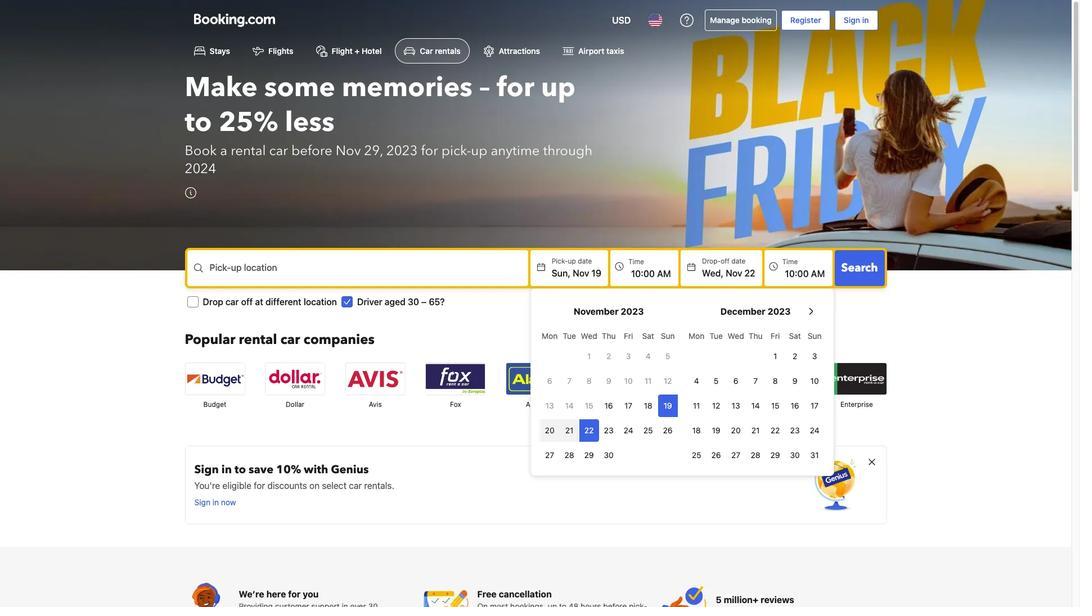 Task type: vqa. For each thing, say whether or not it's contained in the screenshot.
'your' inside LIST YOUR PROPERTY link
no



Task type: describe. For each thing, give the bounding box(es) containing it.
car
[[420, 46, 433, 56]]

car inside sign in to save 10% with genius you're eligible for discounts on select car rentals.
[[349, 481, 362, 492]]

fox
[[450, 401, 461, 409]]

14 for 14 december 2023 option
[[752, 401, 760, 411]]

30 for the 30 december 2023 option
[[791, 451, 800, 461]]

drop car off at different location
[[203, 297, 337, 307]]

attractions link
[[474, 38, 549, 64]]

13 November 2023 checkbox
[[540, 395, 560, 418]]

14 December 2023 checkbox
[[746, 395, 766, 418]]

drop
[[203, 297, 223, 307]]

fox logo image
[[426, 364, 485, 395]]

65?
[[429, 297, 445, 307]]

20 cell
[[540, 418, 560, 443]]

car inside make some memories – for up to 25% less book a rental car before nov 29, 2023 for pick-up anytime through 2024
[[269, 142, 288, 161]]

22 for 22 option at the bottom right of page
[[585, 426, 594, 436]]

28 for 28 november 2023 option
[[565, 451, 575, 461]]

rentals.
[[364, 481, 395, 492]]

budget logo image
[[185, 364, 245, 395]]

1 December 2023 checkbox
[[766, 346, 786, 368]]

5 for 5 november 2023 option
[[666, 352, 671, 362]]

airport taxis
[[579, 46, 624, 56]]

2 November 2023 checkbox
[[599, 346, 619, 368]]

budget
[[204, 401, 227, 409]]

sat for december 2023
[[789, 332, 801, 341]]

8 December 2023 checkbox
[[766, 371, 786, 393]]

sat for november 2023
[[643, 332, 655, 341]]

+
[[355, 46, 360, 56]]

Pick-up location field
[[210, 269, 528, 282]]

1 6 from the left
[[548, 377, 552, 386]]

up left anytime
[[471, 142, 488, 161]]

pick-up date sun, nov 19
[[552, 257, 602, 279]]

airport taxis link
[[554, 38, 633, 64]]

21 for 21 december 2023 option
[[752, 426, 760, 436]]

20 for "20" option
[[545, 426, 555, 436]]

a
[[220, 142, 227, 161]]

26 November 2023 checkbox
[[658, 420, 678, 443]]

usd
[[612, 15, 631, 25]]

date for 22
[[732, 257, 746, 266]]

airport
[[579, 46, 605, 56]]

you're
[[194, 481, 220, 492]]

0 horizontal spatial 30
[[408, 297, 419, 307]]

– for 65?
[[422, 297, 427, 307]]

29 December 2023 checkbox
[[766, 445, 786, 467]]

18 November 2023 checkbox
[[639, 395, 658, 418]]

book
[[185, 142, 217, 161]]

mon tue wed thu for november
[[542, 332, 616, 341]]

11 November 2023 checkbox
[[639, 371, 658, 393]]

free
[[478, 590, 497, 600]]

off inside drop-off date wed, nov 22
[[721, 257, 730, 266]]

thrifty
[[606, 401, 627, 409]]

17 November 2023 checkbox
[[619, 395, 639, 418]]

2023 for november
[[621, 307, 644, 317]]

11 December 2023 checkbox
[[687, 395, 707, 418]]

27 for 27 checkbox
[[732, 451, 741, 461]]

nov for sun,
[[573, 269, 590, 279]]

different
[[266, 297, 302, 307]]

2024
[[185, 160, 216, 179]]

hertz logo image
[[747, 364, 807, 395]]

sixt logo image
[[667, 364, 726, 395]]

13 for 13 option
[[546, 401, 554, 411]]

thrifty logo image
[[587, 364, 646, 395]]

dollar
[[286, 401, 305, 409]]

24 for 24 checkbox
[[624, 426, 634, 436]]

sign for now
[[194, 498, 211, 508]]

register
[[791, 15, 822, 25]]

24 November 2023 checkbox
[[619, 420, 639, 443]]

25 for 25 november 2023 option
[[644, 426, 653, 436]]

20 December 2023 checkbox
[[726, 420, 746, 443]]

car down different on the left of the page
[[281, 331, 300, 350]]

0 vertical spatial in
[[863, 15, 869, 25]]

2 December 2023 checkbox
[[786, 346, 805, 368]]

search button
[[835, 251, 885, 287]]

mon tue wed thu for december
[[689, 332, 763, 341]]

eligible
[[223, 481, 252, 492]]

million+
[[724, 596, 759, 606]]

make some memories – for up to 25% less book a rental car before nov 29, 2023 for pick-up anytime through 2024
[[185, 69, 593, 179]]

mon for december
[[689, 332, 705, 341]]

28 December 2023 checkbox
[[746, 445, 766, 467]]

car rentals
[[420, 46, 461, 56]]

1 for november
[[588, 352, 591, 362]]

1 vertical spatial off
[[241, 297, 253, 307]]

here
[[267, 590, 286, 600]]

car rentals link
[[395, 38, 470, 64]]

26 December 2023 checkbox
[[707, 445, 726, 467]]

for down 'attractions'
[[497, 69, 535, 107]]

9 November 2023 checkbox
[[599, 371, 619, 393]]

up up drop car off at different location
[[231, 263, 242, 273]]

29,
[[364, 142, 383, 161]]

usd button
[[606, 7, 638, 34]]

15 December 2023 checkbox
[[766, 395, 786, 418]]

tue for november
[[563, 332, 576, 341]]

in for now
[[213, 498, 219, 508]]

1 horizontal spatial location
[[304, 297, 337, 307]]

10 November 2023 checkbox
[[619, 371, 639, 393]]

cancellation
[[499, 590, 552, 600]]

through
[[543, 142, 593, 161]]

booking
[[742, 15, 772, 25]]

31
[[811, 451, 819, 461]]

flight + hotel
[[332, 46, 382, 56]]

13 for '13' 'option'
[[732, 401, 741, 411]]

13 December 2023 checkbox
[[726, 395, 746, 418]]

stays
[[210, 46, 230, 56]]

on
[[310, 481, 320, 492]]

5 for 5 december 2023 option
[[714, 377, 719, 386]]

save
[[249, 463, 274, 478]]

17 for 17 november 2023 checkbox
[[625, 401, 633, 411]]

29 for 29 november 2023 checkbox
[[585, 451, 594, 461]]

driver
[[357, 297, 383, 307]]

we're here for you image
[[185, 584, 230, 608]]

10 for 10 option
[[625, 377, 633, 386]]

with
[[304, 463, 328, 478]]

22 for 22 "option"
[[771, 426, 780, 436]]

21 for 21 option
[[566, 426, 574, 436]]

before
[[292, 142, 332, 161]]

25 December 2023 checkbox
[[687, 445, 707, 467]]

22 cell
[[580, 418, 599, 443]]

alamo
[[526, 401, 546, 409]]

7 November 2023 checkbox
[[560, 371, 580, 393]]

hertz
[[768, 401, 786, 409]]

2023 for december
[[768, 307, 791, 317]]

0 vertical spatial sign
[[844, 15, 861, 25]]

5 November 2023 checkbox
[[658, 346, 678, 368]]

at
[[255, 297, 263, 307]]

november 2023
[[574, 307, 644, 317]]

2 for november
[[607, 352, 611, 362]]

you
[[303, 590, 319, 600]]

11 for the 11 november 2023 'checkbox'
[[645, 377, 652, 386]]

3 for november 2023
[[626, 352, 631, 362]]

3 November 2023 checkbox
[[619, 346, 639, 368]]

sign in now link
[[194, 498, 395, 509]]

19 November 2023 checkbox
[[658, 395, 678, 418]]

24 for 24 option
[[810, 426, 820, 436]]

2 6 from the left
[[734, 377, 739, 386]]

12 for 12 option
[[664, 377, 672, 386]]

5 million+ reviews image
[[662, 584, 707, 608]]

24 December 2023 checkbox
[[805, 420, 825, 443]]

flights link
[[244, 38, 303, 64]]

hotel
[[362, 46, 382, 56]]

enterprise
[[841, 401, 874, 409]]

rentals
[[435, 46, 461, 56]]

up inside pick-up date sun, nov 19
[[568, 257, 576, 266]]

16 December 2023 checkbox
[[786, 395, 805, 418]]

6 November 2023 checkbox
[[540, 371, 560, 393]]

register link
[[782, 10, 831, 30]]

popular rental car companies
[[185, 331, 375, 350]]

30 November 2023 checkbox
[[599, 445, 619, 467]]

mon for november
[[542, 332, 558, 341]]

sign in link
[[835, 10, 878, 30]]

4 for the 4 checkbox
[[694, 377, 699, 386]]

1 November 2023 checkbox
[[580, 346, 599, 368]]

10 December 2023 checkbox
[[805, 371, 825, 393]]

23 December 2023 checkbox
[[786, 420, 805, 443]]

18 for 18 checkbox
[[644, 401, 653, 411]]

23 for 23 checkbox on the right
[[604, 426, 614, 436]]

discounts
[[268, 481, 307, 492]]

17 December 2023 checkbox
[[805, 395, 825, 418]]

dollar logo image
[[266, 364, 325, 395]]

wed,
[[702, 269, 724, 279]]

sign in
[[844, 15, 869, 25]]

december
[[721, 307, 766, 317]]

27 for 27 november 2023 checkbox
[[545, 451, 555, 461]]

rental inside make some memories – for up to 25% less book a rental car before nov 29, 2023 for pick-up anytime through 2024
[[231, 142, 266, 161]]

sixt
[[691, 401, 703, 409]]

12 November 2023 checkbox
[[658, 371, 678, 393]]

tue for december
[[710, 332, 723, 341]]

search
[[842, 261, 878, 276]]



Task type: locate. For each thing, give the bounding box(es) containing it.
sun for november 2023
[[661, 332, 675, 341]]

2 grid from the left
[[687, 326, 825, 467]]

7 inside "checkbox"
[[754, 377, 758, 386]]

17 right 16 december 2023 checkbox
[[811, 401, 819, 411]]

13 inside 13 option
[[546, 401, 554, 411]]

18 for 18 december 2023 option
[[693, 426, 701, 436]]

grid
[[540, 326, 678, 467], [687, 326, 825, 467]]

2 20 from the left
[[732, 426, 741, 436]]

1 horizontal spatial 12
[[713, 401, 721, 411]]

1 vertical spatial 11
[[693, 401, 701, 411]]

0 horizontal spatial 23
[[604, 426, 614, 436]]

rental down at
[[239, 331, 277, 350]]

2 horizontal spatial 30
[[791, 451, 800, 461]]

pick-
[[552, 257, 568, 266], [210, 263, 231, 273]]

23 November 2023 checkbox
[[599, 420, 619, 443]]

1 vertical spatial rental
[[239, 331, 277, 350]]

avis
[[369, 401, 382, 409]]

flights
[[269, 46, 294, 56]]

2023 inside make some memories – for up to 25% less book a rental car before nov 29, 2023 for pick-up anytime through 2024
[[387, 142, 418, 161]]

14 for the "14" option
[[565, 401, 574, 411]]

1 horizontal spatial 21
[[752, 426, 760, 436]]

26 right 25 december 2023 option
[[712, 451, 721, 461]]

for down save
[[254, 481, 265, 492]]

28
[[565, 451, 575, 461], [751, 451, 761, 461]]

8 inside option
[[773, 377, 778, 386]]

2 14 from the left
[[752, 401, 760, 411]]

nov left 29,
[[336, 142, 361, 161]]

0 horizontal spatial 12
[[664, 377, 672, 386]]

18 inside 18 checkbox
[[644, 401, 653, 411]]

0 horizontal spatial tue
[[563, 332, 576, 341]]

11 inside option
[[693, 401, 701, 411]]

29 November 2023 checkbox
[[580, 445, 599, 467]]

sun for december 2023
[[808, 332, 822, 341]]

1 vertical spatial location
[[304, 297, 337, 307]]

2 7 from the left
[[754, 377, 758, 386]]

2 23 from the left
[[791, 426, 800, 436]]

28 left 29 december 2023 checkbox
[[751, 451, 761, 461]]

18 inside 18 december 2023 option
[[693, 426, 701, 436]]

12 December 2023 checkbox
[[707, 395, 726, 418]]

1 15 from the left
[[585, 401, 594, 411]]

attractions
[[499, 46, 540, 56]]

2 27 from the left
[[732, 451, 741, 461]]

1 horizontal spatial 18
[[693, 426, 701, 436]]

2 1 from the left
[[774, 352, 778, 362]]

11 left 12 option
[[645, 377, 652, 386]]

2 horizontal spatial 19
[[712, 426, 721, 436]]

27 November 2023 checkbox
[[540, 445, 560, 467]]

9 for 9 december 2023 option
[[793, 377, 798, 386]]

0 horizontal spatial sun
[[661, 332, 675, 341]]

22 inside "option"
[[771, 426, 780, 436]]

0 horizontal spatial 2
[[607, 352, 611, 362]]

fri for december
[[771, 332, 780, 341]]

1 vertical spatial 18
[[693, 426, 701, 436]]

1 horizontal spatial 29
[[771, 451, 781, 461]]

we're
[[239, 590, 264, 600]]

3 for december 2023
[[813, 352, 818, 362]]

0 horizontal spatial –
[[422, 297, 427, 307]]

stays link
[[185, 38, 239, 64]]

grid for december
[[687, 326, 825, 467]]

27 December 2023 checkbox
[[726, 445, 746, 467]]

sat
[[643, 332, 655, 341], [789, 332, 801, 341]]

thu down december 2023
[[749, 332, 763, 341]]

15 for '15' "checkbox"
[[585, 401, 594, 411]]

less
[[285, 104, 335, 141]]

drop-
[[702, 257, 721, 266]]

0 vertical spatial 4
[[646, 352, 651, 362]]

to inside sign in to save 10% with genius you're eligible for discounts on select car rentals.
[[235, 463, 246, 478]]

popular
[[185, 331, 236, 350]]

free cancellation
[[478, 590, 552, 600]]

7 December 2023 checkbox
[[746, 371, 766, 393]]

1 20 from the left
[[545, 426, 555, 436]]

19 December 2023 checkbox
[[707, 420, 726, 443]]

december 2023
[[721, 307, 791, 317]]

date up november
[[578, 257, 592, 266]]

for left "pick-"
[[421, 142, 438, 161]]

2 date from the left
[[732, 257, 746, 266]]

1 horizontal spatial to
[[235, 463, 246, 478]]

1 sat from the left
[[643, 332, 655, 341]]

1 horizontal spatial 13
[[732, 401, 741, 411]]

wed up 1 'option'
[[581, 332, 598, 341]]

4 right 3 november 2023 "checkbox"
[[646, 352, 651, 362]]

19 inside pick-up date sun, nov 19
[[592, 269, 602, 279]]

12 for 12 december 2023 checkbox
[[713, 401, 721, 411]]

16 November 2023 checkbox
[[599, 395, 619, 418]]

flight
[[332, 46, 353, 56]]

2 16 from the left
[[791, 401, 800, 411]]

1 7 from the left
[[568, 377, 572, 386]]

date inside drop-off date wed, nov 22
[[732, 257, 746, 266]]

13 right 12 december 2023 checkbox
[[732, 401, 741, 411]]

1 horizontal spatial mon
[[689, 332, 705, 341]]

1 horizontal spatial nov
[[573, 269, 590, 279]]

1 24 from the left
[[624, 426, 634, 436]]

24 inside 24 option
[[810, 426, 820, 436]]

2 24 from the left
[[810, 426, 820, 436]]

2 17 from the left
[[811, 401, 819, 411]]

sun up 5 november 2023 option
[[661, 332, 675, 341]]

9
[[607, 377, 612, 386], [793, 377, 798, 386]]

1 horizontal spatial 16
[[791, 401, 800, 411]]

fri up 3 november 2023 "checkbox"
[[624, 332, 633, 341]]

aged
[[385, 297, 406, 307]]

30
[[408, 297, 419, 307], [604, 451, 614, 461], [791, 451, 800, 461]]

2 29 from the left
[[771, 451, 781, 461]]

location
[[244, 263, 277, 273], [304, 297, 337, 307]]

0 horizontal spatial 13
[[546, 401, 554, 411]]

20 November 2023 checkbox
[[540, 420, 560, 443]]

4 December 2023 checkbox
[[687, 371, 707, 393]]

16 right hertz
[[791, 401, 800, 411]]

0 horizontal spatial 26
[[663, 426, 673, 436]]

5 left million+
[[716, 596, 722, 606]]

10 right 9 december 2023 option
[[811, 377, 819, 386]]

18 right 17 november 2023 checkbox
[[644, 401, 653, 411]]

2 28 from the left
[[751, 451, 761, 461]]

1 horizontal spatial 2
[[793, 352, 798, 362]]

in
[[863, 15, 869, 25], [222, 463, 232, 478], [213, 498, 219, 508]]

19 right "sun,"
[[592, 269, 602, 279]]

19 inside checkbox
[[664, 401, 672, 411]]

1 horizontal spatial 6
[[734, 377, 739, 386]]

alamo logo image
[[507, 364, 566, 395]]

16
[[605, 401, 613, 411], [791, 401, 800, 411]]

make
[[185, 69, 258, 107]]

25 inside option
[[644, 426, 653, 436]]

18
[[644, 401, 653, 411], [693, 426, 701, 436]]

1 8 from the left
[[587, 377, 592, 386]]

7
[[568, 377, 572, 386], [754, 377, 758, 386]]

7 for 7 december 2023 "checkbox"
[[754, 377, 758, 386]]

1 wed from the left
[[581, 332, 598, 341]]

1 29 from the left
[[585, 451, 594, 461]]

2 9 from the left
[[793, 377, 798, 386]]

3 right 2 option
[[626, 352, 631, 362]]

1 horizontal spatial 8
[[773, 377, 778, 386]]

15 inside "checkbox"
[[585, 401, 594, 411]]

9 right 8 november 2023 checkbox
[[607, 377, 612, 386]]

2 sun from the left
[[808, 332, 822, 341]]

some
[[264, 69, 335, 107]]

sign up you're
[[194, 463, 219, 478]]

off
[[721, 257, 730, 266], [241, 297, 253, 307]]

3 inside option
[[813, 352, 818, 362]]

1 21 from the left
[[566, 426, 574, 436]]

2 horizontal spatial in
[[863, 15, 869, 25]]

23 inside option
[[791, 426, 800, 436]]

fri for november
[[624, 332, 633, 341]]

manage booking
[[711, 15, 772, 25]]

24 right 23 december 2023 option
[[810, 426, 820, 436]]

thu for december
[[749, 332, 763, 341]]

1 vertical spatial 12
[[713, 401, 721, 411]]

1 vertical spatial in
[[222, 463, 232, 478]]

0 horizontal spatial date
[[578, 257, 592, 266]]

7 inside checkbox
[[568, 377, 572, 386]]

reviews
[[761, 596, 795, 606]]

4 November 2023 checkbox
[[639, 346, 658, 368]]

0 horizontal spatial 19
[[592, 269, 602, 279]]

pick- inside pick-up date sun, nov 19
[[552, 257, 568, 266]]

1 tue from the left
[[563, 332, 576, 341]]

1 horizontal spatial 20
[[732, 426, 741, 436]]

29 left '30 november 2023' option
[[585, 451, 594, 461]]

17 inside checkbox
[[625, 401, 633, 411]]

wed down december
[[728, 332, 745, 341]]

1 grid from the left
[[540, 326, 678, 467]]

companies
[[304, 331, 375, 350]]

sign in to save 10% with genius you're eligible for discounts on select car rentals.
[[194, 463, 395, 492]]

1 inside 1 december 2023 option
[[774, 352, 778, 362]]

27 left the 28 option
[[732, 451, 741, 461]]

sat up 2 december 2023 option
[[789, 332, 801, 341]]

0 vertical spatial rental
[[231, 142, 266, 161]]

mon tue wed thu up 1 'option'
[[542, 332, 616, 341]]

2 8 from the left
[[773, 377, 778, 386]]

16 for 16 december 2023 checkbox
[[791, 401, 800, 411]]

pick- up drop
[[210, 263, 231, 273]]

pick-up location
[[210, 263, 277, 273]]

avis logo image
[[346, 364, 405, 395]]

taxis
[[607, 46, 624, 56]]

16 inside "checkbox"
[[605, 401, 613, 411]]

1 left 2 option
[[588, 352, 591, 362]]

20 for 20 option
[[732, 426, 741, 436]]

pick- for pick-up location
[[210, 263, 231, 273]]

10 inside option
[[625, 377, 633, 386]]

sign for to
[[194, 463, 219, 478]]

sun
[[661, 332, 675, 341], [808, 332, 822, 341]]

0 horizontal spatial thu
[[602, 332, 616, 341]]

to inside make some memories – for up to 25% less book a rental car before nov 29, 2023 for pick-up anytime through 2024
[[185, 104, 212, 141]]

10 right the 9 november 2023 option
[[625, 377, 633, 386]]

flight + hotel link
[[307, 38, 391, 64]]

1 horizontal spatial tue
[[710, 332, 723, 341]]

2 wed from the left
[[728, 332, 745, 341]]

0 horizontal spatial 22
[[585, 426, 594, 436]]

1 horizontal spatial 27
[[732, 451, 741, 461]]

0 horizontal spatial 11
[[645, 377, 652, 386]]

2 vertical spatial 5
[[716, 596, 722, 606]]

grid for november
[[540, 326, 678, 467]]

25 November 2023 checkbox
[[639, 420, 658, 443]]

1 horizontal spatial 24
[[810, 426, 820, 436]]

1 fri from the left
[[624, 332, 633, 341]]

12 inside 12 option
[[664, 377, 672, 386]]

1 horizontal spatial 14
[[752, 401, 760, 411]]

3 right 2 december 2023 option
[[813, 352, 818, 362]]

enterprise logo image
[[828, 364, 887, 395]]

11 left 12 december 2023 checkbox
[[693, 401, 701, 411]]

16 for 16 november 2023 "checkbox"
[[605, 401, 613, 411]]

10 for 10 december 2023 checkbox
[[811, 377, 819, 386]]

21 right "20" option
[[566, 426, 574, 436]]

17 for 17 'option'
[[811, 401, 819, 411]]

1 for december
[[774, 352, 778, 362]]

nov for wed,
[[726, 269, 743, 279]]

1 23 from the left
[[604, 426, 614, 436]]

2 tue from the left
[[710, 332, 723, 341]]

select
[[322, 481, 347, 492]]

1 inside 1 'option'
[[588, 352, 591, 362]]

11 inside 'checkbox'
[[645, 377, 652, 386]]

22 November 2023 checkbox
[[580, 420, 599, 443]]

fri up 1 december 2023 option
[[771, 332, 780, 341]]

pick-
[[442, 142, 471, 161]]

16 inside checkbox
[[791, 401, 800, 411]]

25%
[[219, 104, 278, 141]]

0 horizontal spatial 6
[[548, 377, 552, 386]]

location up at
[[244, 263, 277, 273]]

location right different on the left of the page
[[304, 297, 337, 307]]

26
[[663, 426, 673, 436], [712, 451, 721, 461]]

see terms and conditions for more information image
[[185, 188, 196, 199], [185, 188, 196, 199]]

0 horizontal spatial pick-
[[210, 263, 231, 273]]

25 for 25 december 2023 option
[[692, 451, 702, 461]]

5 inside option
[[714, 377, 719, 386]]

date for 19
[[578, 257, 592, 266]]

0 horizontal spatial 18
[[644, 401, 653, 411]]

car left before
[[269, 142, 288, 161]]

5 inside option
[[666, 352, 671, 362]]

0 horizontal spatial 17
[[625, 401, 633, 411]]

mon tue wed thu
[[542, 332, 616, 341], [689, 332, 763, 341]]

2 13 from the left
[[732, 401, 741, 411]]

25 right 24 checkbox
[[644, 426, 653, 436]]

nov inside make some memories – for up to 25% less book a rental car before nov 29, 2023 for pick-up anytime through 2024
[[336, 142, 361, 161]]

for inside sign in to save 10% with genius you're eligible for discounts on select car rentals.
[[254, 481, 265, 492]]

2023 right 29,
[[387, 142, 418, 161]]

1 horizontal spatial sun
[[808, 332, 822, 341]]

25 inside option
[[692, 451, 702, 461]]

6 December 2023 checkbox
[[726, 371, 746, 393]]

9 for the 9 november 2023 option
[[607, 377, 612, 386]]

15 right the "14" option
[[585, 401, 594, 411]]

sat up 4 november 2023 checkbox at right bottom
[[643, 332, 655, 341]]

1 horizontal spatial in
[[222, 463, 232, 478]]

2 3 from the left
[[813, 352, 818, 362]]

21 December 2023 checkbox
[[746, 420, 766, 443]]

13 inside '13' 'option'
[[732, 401, 741, 411]]

2 21 from the left
[[752, 426, 760, 436]]

30 inside '30 november 2023' option
[[604, 451, 614, 461]]

1 3 from the left
[[626, 352, 631, 362]]

0 horizontal spatial grid
[[540, 326, 678, 467]]

20 inside option
[[732, 426, 741, 436]]

2 mon from the left
[[689, 332, 705, 341]]

8 for 8 december 2023 option
[[773, 377, 778, 386]]

1 horizontal spatial grid
[[687, 326, 825, 467]]

2 horizontal spatial 22
[[771, 426, 780, 436]]

21 cell
[[560, 418, 580, 443]]

1 horizontal spatial 17
[[811, 401, 819, 411]]

8 for 8 november 2023 checkbox
[[587, 377, 592, 386]]

9 December 2023 checkbox
[[786, 371, 805, 393]]

1 sun from the left
[[661, 332, 675, 341]]

1 horizontal spatial 4
[[694, 377, 699, 386]]

20 left 21 option
[[545, 426, 555, 436]]

0 vertical spatial location
[[244, 263, 277, 273]]

8 inside checkbox
[[587, 377, 592, 386]]

21 right 20 option
[[752, 426, 760, 436]]

20 left 21 december 2023 option
[[732, 426, 741, 436]]

1 horizontal spatial 15
[[772, 401, 780, 411]]

nov right "wed,"
[[726, 269, 743, 279]]

14 November 2023 checkbox
[[560, 395, 580, 418]]

2 vertical spatial in
[[213, 498, 219, 508]]

1 horizontal spatial 1
[[774, 352, 778, 362]]

1 13 from the left
[[546, 401, 554, 411]]

22 December 2023 checkbox
[[766, 420, 786, 443]]

20 inside option
[[545, 426, 555, 436]]

7 for 7 november 2023 checkbox
[[568, 377, 572, 386]]

29 for 29 december 2023 checkbox
[[771, 451, 781, 461]]

manage booking link
[[705, 10, 777, 31]]

1 horizontal spatial thu
[[749, 332, 763, 341]]

0 horizontal spatial 16
[[605, 401, 613, 411]]

1 vertical spatial 5
[[714, 377, 719, 386]]

21
[[566, 426, 574, 436], [752, 426, 760, 436]]

5 right 4 november 2023 checkbox at right bottom
[[666, 352, 671, 362]]

30 December 2023 checkbox
[[786, 445, 805, 467]]

30 for '30 november 2023' option
[[604, 451, 614, 461]]

2 thu from the left
[[749, 332, 763, 341]]

0 vertical spatial 12
[[664, 377, 672, 386]]

1 vertical spatial –
[[422, 297, 427, 307]]

off left at
[[241, 297, 253, 307]]

2 right 1 december 2023 option
[[793, 352, 798, 362]]

29
[[585, 451, 594, 461], [771, 451, 781, 461]]

1 27 from the left
[[545, 451, 555, 461]]

0 horizontal spatial to
[[185, 104, 212, 141]]

2023 right december
[[768, 307, 791, 317]]

1 mon from the left
[[542, 332, 558, 341]]

– down attractions link
[[480, 69, 490, 107]]

6 right 5 december 2023 option
[[734, 377, 739, 386]]

date right 'drop-'
[[732, 257, 746, 266]]

1 mon tue wed thu from the left
[[542, 332, 616, 341]]

2 horizontal spatial 2023
[[768, 307, 791, 317]]

2 10 from the left
[[811, 377, 819, 386]]

19 cell
[[658, 393, 678, 418]]

30 right 29 december 2023 checkbox
[[791, 451, 800, 461]]

sign
[[844, 15, 861, 25], [194, 463, 219, 478], [194, 498, 211, 508]]

sun up "3" option
[[808, 332, 822, 341]]

0 vertical spatial 11
[[645, 377, 652, 386]]

22 inside option
[[585, 426, 594, 436]]

24 right 23 checkbox on the right
[[624, 426, 634, 436]]

15 for the 15 december 2023 option
[[772, 401, 780, 411]]

– for for
[[480, 69, 490, 107]]

0 vertical spatial 19
[[592, 269, 602, 279]]

1 horizontal spatial pick-
[[552, 257, 568, 266]]

5 million+ reviews
[[716, 596, 795, 606]]

1 horizontal spatial 10
[[811, 377, 819, 386]]

date inside pick-up date sun, nov 19
[[578, 257, 592, 266]]

1 horizontal spatial 25
[[692, 451, 702, 461]]

23 inside checkbox
[[604, 426, 614, 436]]

1 left 2 december 2023 option
[[774, 352, 778, 362]]

19 inside option
[[712, 426, 721, 436]]

0 vertical spatial 26
[[663, 426, 673, 436]]

1 horizontal spatial sat
[[789, 332, 801, 341]]

1 9 from the left
[[607, 377, 612, 386]]

driver aged 30 – 65?
[[357, 297, 445, 307]]

18 December 2023 checkbox
[[687, 420, 707, 443]]

now
[[221, 498, 236, 508]]

0 horizontal spatial nov
[[336, 142, 361, 161]]

24 inside 24 checkbox
[[624, 426, 634, 436]]

2 vertical spatial sign
[[194, 498, 211, 508]]

1 17 from the left
[[625, 401, 633, 411]]

1 horizontal spatial fri
[[771, 332, 780, 341]]

15 November 2023 checkbox
[[580, 395, 599, 418]]

28 November 2023 checkbox
[[560, 445, 580, 467]]

genius
[[331, 463, 369, 478]]

0 horizontal spatial 29
[[585, 451, 594, 461]]

8 right 7 november 2023 checkbox
[[587, 377, 592, 386]]

12 inside 12 december 2023 checkbox
[[713, 401, 721, 411]]

we're here for you
[[239, 590, 319, 600]]

4 for 4 november 2023 checkbox at right bottom
[[646, 352, 651, 362]]

0 horizontal spatial fri
[[624, 332, 633, 341]]

19 for 19 december 2023 option
[[712, 426, 721, 436]]

2 2 from the left
[[793, 352, 798, 362]]

free cancellation image
[[424, 584, 469, 608]]

18 left 19 december 2023 option
[[693, 426, 701, 436]]

30 inside the 30 december 2023 option
[[791, 451, 800, 461]]

car down genius
[[349, 481, 362, 492]]

0 vertical spatial 18
[[644, 401, 653, 411]]

for left the you
[[288, 590, 301, 600]]

to up the eligible
[[235, 463, 246, 478]]

2 mon tue wed thu from the left
[[689, 332, 763, 341]]

date
[[578, 257, 592, 266], [732, 257, 746, 266]]

10%
[[276, 463, 301, 478]]

0 horizontal spatial 3
[[626, 352, 631, 362]]

0 vertical spatial off
[[721, 257, 730, 266]]

1 horizontal spatial 28
[[751, 451, 761, 461]]

2 for december
[[793, 352, 798, 362]]

1 16 from the left
[[605, 401, 613, 411]]

29 right the 28 option
[[771, 451, 781, 461]]

mon tue wed thu down december
[[689, 332, 763, 341]]

rental right a
[[231, 142, 266, 161]]

1 1 from the left
[[588, 352, 591, 362]]

2023 right november
[[621, 307, 644, 317]]

3 December 2023 checkbox
[[805, 346, 825, 368]]

12 right the 11 november 2023 'checkbox'
[[664, 377, 672, 386]]

sign inside sign in to save 10% with genius you're eligible for discounts on select car rentals.
[[194, 463, 219, 478]]

1 horizontal spatial –
[[480, 69, 490, 107]]

23 right 22 option at the bottom right of page
[[604, 426, 614, 436]]

1 horizontal spatial 26
[[712, 451, 721, 461]]

off up "wed,"
[[721, 257, 730, 266]]

nov inside pick-up date sun, nov 19
[[573, 269, 590, 279]]

sign in now
[[194, 498, 236, 508]]

thu up 2 option
[[602, 332, 616, 341]]

manage
[[711, 15, 740, 25]]

17
[[625, 401, 633, 411], [811, 401, 819, 411]]

12 left '13' 'option'
[[713, 401, 721, 411]]

17 inside 'option'
[[811, 401, 819, 411]]

13 left the "14" option
[[546, 401, 554, 411]]

26 for 26 checkbox
[[712, 451, 721, 461]]

0 horizontal spatial 24
[[624, 426, 634, 436]]

up up "sun,"
[[568, 257, 576, 266]]

booking.com online hotel reservations image
[[194, 14, 275, 27]]

25
[[644, 426, 653, 436], [692, 451, 702, 461]]

– inside make some memories – for up to 25% less book a rental car before nov 29, 2023 for pick-up anytime through 2024
[[480, 69, 490, 107]]

14 right '13' 'option'
[[752, 401, 760, 411]]

1 vertical spatial 25
[[692, 451, 702, 461]]

22 right 21 option
[[585, 426, 594, 436]]

pick- for pick-up date sun, nov 19
[[552, 257, 568, 266]]

4 inside checkbox
[[694, 377, 699, 386]]

1 date from the left
[[578, 257, 592, 266]]

nov right "sun,"
[[573, 269, 590, 279]]

8 right 7 december 2023 "checkbox"
[[773, 377, 778, 386]]

9 right 8 december 2023 option
[[793, 377, 798, 386]]

1 thu from the left
[[602, 332, 616, 341]]

1 14 from the left
[[565, 401, 574, 411]]

17 right 16 november 2023 "checkbox"
[[625, 401, 633, 411]]

0 horizontal spatial 4
[[646, 352, 651, 362]]

23 right 22 "option"
[[791, 426, 800, 436]]

to up book
[[185, 104, 212, 141]]

0 horizontal spatial 27
[[545, 451, 555, 461]]

19 for 19 november 2023 checkbox
[[664, 401, 672, 411]]

memories
[[342, 69, 473, 107]]

in for to
[[222, 463, 232, 478]]

wed for november
[[581, 332, 598, 341]]

25 left 26 checkbox
[[692, 451, 702, 461]]

4 inside checkbox
[[646, 352, 651, 362]]

19 right 18 december 2023 option
[[712, 426, 721, 436]]

anytime
[[491, 142, 540, 161]]

5
[[666, 352, 671, 362], [714, 377, 719, 386], [716, 596, 722, 606]]

drop-off date wed, nov 22
[[702, 257, 756, 279]]

2 horizontal spatial nov
[[726, 269, 743, 279]]

15
[[585, 401, 594, 411], [772, 401, 780, 411]]

sun,
[[552, 269, 571, 279]]

2 15 from the left
[[772, 401, 780, 411]]

3 inside "checkbox"
[[626, 352, 631, 362]]

2 sat from the left
[[789, 332, 801, 341]]

0 horizontal spatial 28
[[565, 451, 575, 461]]

1 vertical spatial 26
[[712, 451, 721, 461]]

1 horizontal spatial off
[[721, 257, 730, 266]]

8 November 2023 checkbox
[[580, 371, 599, 393]]

1 10 from the left
[[625, 377, 633, 386]]

15 inside option
[[772, 401, 780, 411]]

10 inside checkbox
[[811, 377, 819, 386]]

1 28 from the left
[[565, 451, 575, 461]]

0 horizontal spatial 21
[[566, 426, 574, 436]]

nov inside drop-off date wed, nov 22
[[726, 269, 743, 279]]

2
[[607, 352, 611, 362], [793, 352, 798, 362]]

26 for the 26 november 2023 checkbox
[[663, 426, 673, 436]]

0 horizontal spatial 1
[[588, 352, 591, 362]]

11 for 11 option
[[693, 401, 701, 411]]

28 left 29 november 2023 checkbox
[[565, 451, 575, 461]]

car right drop
[[226, 297, 239, 307]]

4 left 5 december 2023 option
[[694, 377, 699, 386]]

2 fri from the left
[[771, 332, 780, 341]]

wed for december
[[728, 332, 745, 341]]

23 for 23 december 2023 option
[[791, 426, 800, 436]]

5 December 2023 checkbox
[[707, 371, 726, 393]]

tue down november
[[563, 332, 576, 341]]

16 right '15' "checkbox"
[[605, 401, 613, 411]]

tue down december
[[710, 332, 723, 341]]

thu for november
[[602, 332, 616, 341]]

sign right register
[[844, 15, 861, 25]]

21 inside 21 option
[[566, 426, 574, 436]]

tue
[[563, 332, 576, 341], [710, 332, 723, 341]]

0 horizontal spatial 25
[[644, 426, 653, 436]]

22 inside drop-off date wed, nov 22
[[745, 269, 756, 279]]

november
[[574, 307, 619, 317]]

wed
[[581, 332, 598, 341], [728, 332, 745, 341]]

21 November 2023 checkbox
[[560, 420, 580, 443]]

up down airport taxis link
[[541, 69, 576, 107]]

28 for the 28 option
[[751, 451, 761, 461]]

0 vertical spatial 5
[[666, 352, 671, 362]]

0 horizontal spatial mon tue wed thu
[[542, 332, 616, 341]]

1 2 from the left
[[607, 352, 611, 362]]

0 horizontal spatial 15
[[585, 401, 594, 411]]

1 horizontal spatial 7
[[754, 377, 758, 386]]

2 left 3 november 2023 "checkbox"
[[607, 352, 611, 362]]

31 December 2023 checkbox
[[805, 445, 825, 467]]

22 right 21 december 2023 option
[[771, 426, 780, 436]]

21 inside 21 december 2023 option
[[752, 426, 760, 436]]

22 right "wed,"
[[745, 269, 756, 279]]

in inside sign in to save 10% with genius you're eligible for discounts on select car rentals.
[[222, 463, 232, 478]]

27
[[545, 451, 555, 461], [732, 451, 741, 461]]

for
[[497, 69, 535, 107], [421, 142, 438, 161], [254, 481, 265, 492], [288, 590, 301, 600]]

mon up alamo logo on the bottom of the page
[[542, 332, 558, 341]]



